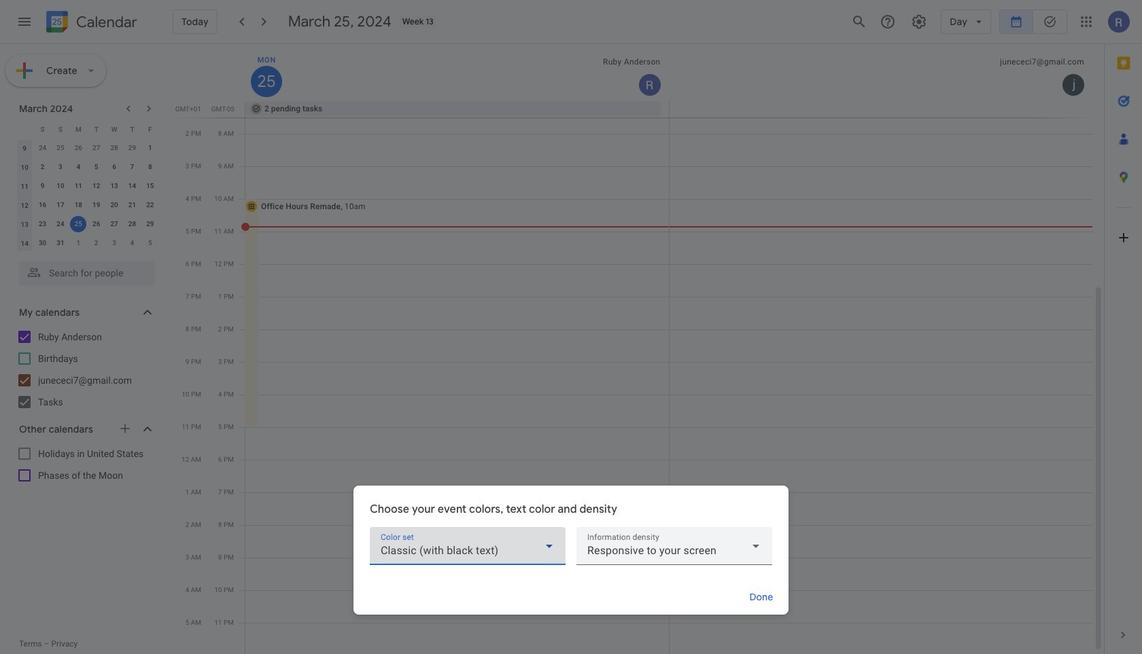 Task type: vqa. For each thing, say whether or not it's contained in the screenshot.
28 element
yes



Task type: locate. For each thing, give the bounding box(es) containing it.
1 vertical spatial column header
[[16, 120, 34, 139]]

march 2024 grid
[[13, 120, 159, 253]]

18 element
[[70, 197, 87, 214]]

row
[[239, 101, 1104, 118], [16, 120, 159, 139], [16, 139, 159, 158], [16, 158, 159, 177], [16, 177, 159, 196], [16, 196, 159, 215], [16, 215, 159, 234], [16, 234, 159, 253]]

28 element
[[124, 216, 140, 233]]

2 element
[[34, 159, 51, 175]]

15 element
[[142, 178, 158, 194]]

february 28 element
[[106, 140, 122, 156]]

13 element
[[106, 178, 122, 194]]

4 element
[[70, 159, 87, 175]]

12 element
[[88, 178, 105, 194]]

column header
[[245, 44, 669, 101], [16, 120, 34, 139]]

february 26 element
[[70, 140, 87, 156]]

february 29 element
[[124, 140, 140, 156]]

1 horizontal spatial column header
[[245, 44, 669, 101]]

heading inside calendar element
[[73, 14, 137, 30]]

22 element
[[142, 197, 158, 214]]

cell inside row group
[[69, 215, 87, 234]]

row group inside march 2024 grid
[[16, 139, 159, 253]]

0 vertical spatial column header
[[245, 44, 669, 101]]

16 element
[[34, 197, 51, 214]]

29 element
[[142, 216, 158, 233]]

grid
[[174, 44, 1104, 655]]

27 element
[[106, 216, 122, 233]]

february 24 element
[[34, 140, 51, 156]]

row group
[[16, 139, 159, 253]]

february 25 element
[[52, 140, 69, 156]]

30 element
[[34, 235, 51, 252]]

24 element
[[52, 216, 69, 233]]

tab list
[[1105, 44, 1142, 617]]

heading
[[73, 14, 137, 30]]

31 element
[[52, 235, 69, 252]]

6 element
[[106, 159, 122, 175]]

None search field
[[0, 256, 169, 286]]

0 horizontal spatial column header
[[16, 120, 34, 139]]

None field
[[370, 528, 566, 566], [577, 528, 772, 566], [370, 528, 566, 566], [577, 528, 772, 566]]

dialog
[[354, 486, 789, 615]]

3 element
[[52, 159, 69, 175]]

21 element
[[124, 197, 140, 214]]

column header inside march 2024 grid
[[16, 120, 34, 139]]

cell
[[69, 215, 87, 234]]



Task type: describe. For each thing, give the bounding box(es) containing it.
5 element
[[88, 159, 105, 175]]

april 1 element
[[70, 235, 87, 252]]

11 element
[[70, 178, 87, 194]]

main drawer image
[[16, 14, 33, 30]]

my calendars list
[[3, 326, 169, 413]]

april 5 element
[[142, 235, 158, 252]]

calendar element
[[44, 8, 137, 38]]

april 4 element
[[124, 235, 140, 252]]

20 element
[[106, 197, 122, 214]]

23 element
[[34, 216, 51, 233]]

9 element
[[34, 178, 51, 194]]

7 element
[[124, 159, 140, 175]]

14 element
[[124, 178, 140, 194]]

25, today element
[[70, 216, 87, 233]]

19 element
[[88, 197, 105, 214]]

other calendars list
[[3, 443, 169, 487]]

26 element
[[88, 216, 105, 233]]

17 element
[[52, 197, 69, 214]]

8 element
[[142, 159, 158, 175]]

february 27 element
[[88, 140, 105, 156]]

april 2 element
[[88, 235, 105, 252]]

10 element
[[52, 178, 69, 194]]

1 element
[[142, 140, 158, 156]]

april 3 element
[[106, 235, 122, 252]]



